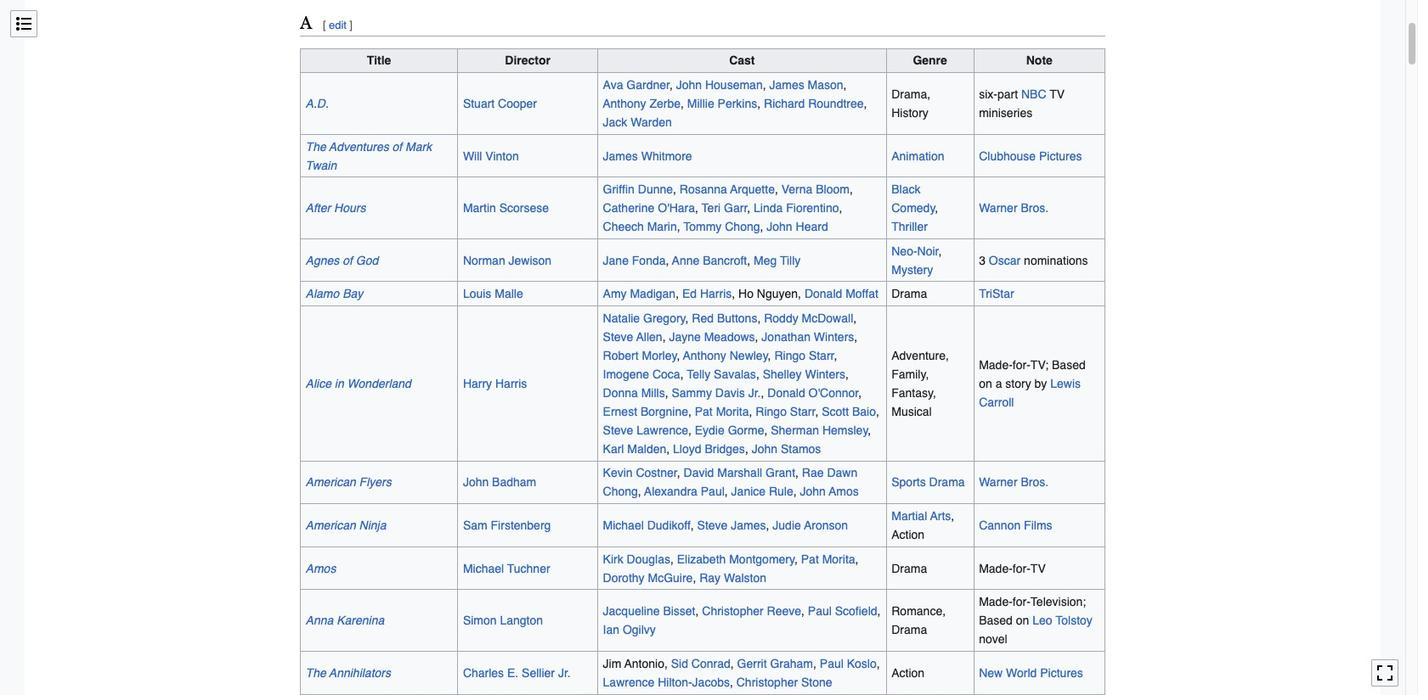 Task type: vqa. For each thing, say whether or not it's contained in the screenshot.
Harry Harris
yes



Task type: describe. For each thing, give the bounding box(es) containing it.
drama down mystery link
[[892, 287, 927, 301]]

bros. for verna bloom
[[1021, 201, 1049, 215]]

martin
[[463, 201, 496, 215]]

badham
[[492, 476, 536, 490]]

alamo bay link
[[306, 287, 363, 301]]

tuchner
[[507, 562, 550, 576]]

anna karenina link
[[306, 615, 384, 628]]

made- for made-for-tv; based on a story by
[[979, 358, 1013, 372]]

drama up romance,
[[892, 562, 927, 576]]

simon
[[463, 615, 497, 628]]

bridges
[[705, 443, 745, 456]]

2 action from the top
[[892, 667, 925, 680]]

jane fonda link
[[603, 254, 666, 267]]

warner bros. link for verna bloom
[[979, 201, 1049, 215]]

aronson
[[804, 519, 848, 533]]

bros. for rae dawn chong
[[1021, 476, 1049, 490]]

dawn
[[827, 467, 857, 480]]

david
[[684, 467, 714, 480]]

griffin dunne link
[[603, 183, 673, 196]]

morita inside the natalie gregory , red buttons , roddy mcdowall , steve allen , jayne meadows , jonathan winters , robert morley , anthony newley , ringo starr , imogene coca , telly savalas , shelley winters , donna mills , sammy davis jr. , donald o'connor , ernest borgnine , pat morita , ringo starr , scott baio , steve lawrence , eydie gorme , sherman hemsley , karl malden , lloyd bridges , john stamos
[[716, 405, 749, 419]]

mystery link
[[892, 263, 933, 277]]

will
[[463, 149, 482, 163]]

warner for rae dawn chong
[[979, 476, 1018, 490]]

tolstoy
[[1056, 615, 1093, 628]]

0 vertical spatial ringo starr link
[[774, 349, 834, 363]]

lawrence inside the natalie gregory , red buttons , roddy mcdowall , steve allen , jayne meadows , jonathan winters , robert morley , anthony newley , ringo starr , imogene coca , telly savalas , shelley winters , donna mills , sammy davis jr. , donald o'connor , ernest borgnine , pat morita , ringo starr , scott baio , steve lawrence , eydie gorme , sherman hemsley , karl malden , lloyd bridges , john stamos
[[637, 424, 688, 437]]

james inside ava gardner , john houseman , james mason , anthony zerbe , millie perkins , richard roundtree , jack warden
[[769, 78, 804, 92]]

john down rae
[[800, 486, 826, 499]]

clubhouse pictures link
[[979, 149, 1082, 163]]

christopher inside jim antonio, sid conrad , gerrit graham , paul koslo , lawrence hilton-jacobs , christopher stone
[[736, 676, 798, 690]]

coca
[[652, 368, 680, 381]]

roddy mcdowall link
[[764, 312, 853, 325]]

0 vertical spatial donald
[[805, 287, 842, 301]]

chong inside 'rae dawn chong'
[[603, 486, 638, 499]]

houseman
[[705, 78, 763, 92]]

harry
[[463, 377, 492, 391]]

savalas
[[714, 368, 756, 381]]

morita inside kirk douglas , elizabeth montgomery , pat morita , dorothy mcguire , ray walston
[[822, 553, 855, 566]]

perkins
[[718, 97, 757, 110]]

neo-
[[892, 244, 917, 258]]

jack
[[603, 115, 627, 129]]

donald inside the natalie gregory , red buttons , roddy mcdowall , steve allen , jayne meadows , jonathan winters , robert morley , anthony newley , ringo starr , imogene coca , telly savalas , shelley winters , donna mills , sammy davis jr. , donald o'connor , ernest borgnine , pat morita , ringo starr , scott baio , steve lawrence , eydie gorme , sherman hemsley , karl malden , lloyd bridges , john stamos
[[768, 386, 805, 400]]

douglas
[[627, 553, 670, 566]]

leo tolstoy link
[[1033, 615, 1093, 628]]

1 vertical spatial starr
[[790, 405, 816, 419]]

sherman hemsley link
[[771, 424, 868, 437]]

, alexandra paul , janice rule , john amos
[[638, 486, 859, 499]]

alexandra paul link
[[644, 486, 725, 499]]

ian
[[603, 624, 619, 637]]

clubhouse pictures
[[979, 149, 1082, 163]]

john badham link
[[463, 476, 536, 490]]

note
[[1026, 54, 1053, 67]]

tilly
[[780, 254, 801, 267]]

michael tuchner link
[[463, 562, 550, 576]]

3 oscar nominations
[[979, 254, 1088, 267]]

elizabeth
[[677, 553, 726, 566]]

neo-noir link
[[892, 244, 939, 258]]

american ninja
[[306, 519, 386, 533]]

davis
[[715, 386, 745, 400]]

natalie gregory , red buttons , roddy mcdowall , steve allen , jayne meadows , jonathan winters , robert morley , anthony newley , ringo starr , imogene coca , telly savalas , shelley winters , donna mills , sammy davis jr. , donald o'connor , ernest borgnine , pat morita , ringo starr , scott baio , steve lawrence , eydie gorme , sherman hemsley , karl malden , lloyd bridges , john stamos
[[603, 312, 879, 456]]

, inside the black comedy , thriller
[[935, 201, 938, 215]]

fiorentino
[[786, 201, 839, 215]]

0 vertical spatial paul
[[701, 486, 725, 499]]

karl
[[603, 443, 624, 456]]

harry harris link
[[463, 377, 527, 391]]

television;
[[1031, 596, 1086, 609]]

rosanna
[[680, 183, 727, 196]]

ninja
[[359, 519, 386, 533]]

1 vertical spatial steve
[[603, 424, 633, 437]]

jacqueline bisset link
[[603, 605, 695, 619]]

paul inside jacqueline bisset , christopher reeve , paul scofield , ian ogilvy
[[808, 605, 832, 619]]

annihilators
[[329, 667, 391, 680]]

1 horizontal spatial harris
[[700, 287, 732, 301]]

adventure, family, fantasy, musical
[[892, 349, 949, 419]]

james mason link
[[769, 78, 843, 92]]

baio
[[852, 405, 876, 419]]

mason
[[808, 78, 843, 92]]

drama inside romance, drama
[[892, 624, 927, 637]]

bancroft
[[703, 254, 747, 267]]

the for the annihilators
[[306, 667, 326, 680]]

0 horizontal spatial of
[[343, 254, 352, 267]]

fullscreen image
[[1376, 666, 1393, 683]]

1 horizontal spatial pat morita link
[[801, 553, 855, 566]]

john inside ava gardner , john houseman , james mason , anthony zerbe , millie perkins , richard roundtree , jack warden
[[676, 78, 702, 92]]

made- for made-for-television; based on
[[979, 596, 1013, 609]]

nominations
[[1024, 254, 1088, 267]]

christopher inside jacqueline bisset , christopher reeve , paul scofield , ian ogilvy
[[702, 605, 764, 619]]

a.d. link
[[306, 97, 329, 110]]

ernest
[[603, 405, 637, 419]]

by
[[1035, 377, 1047, 391]]

genre
[[913, 54, 947, 67]]

rae
[[802, 467, 824, 480]]

paul scofield link
[[808, 605, 877, 619]]

history
[[892, 106, 929, 120]]

0 vertical spatial ringo
[[774, 349, 805, 363]]

tv;
[[1031, 358, 1049, 372]]

tv inside "tv miniseries"
[[1050, 87, 1065, 101]]

american flyers
[[306, 476, 391, 490]]

anne
[[672, 254, 700, 267]]

tristar
[[979, 287, 1014, 301]]

1 horizontal spatial amos
[[829, 486, 859, 499]]

jewison
[[509, 254, 552, 267]]

anna
[[306, 615, 333, 628]]

firstenberg
[[491, 519, 551, 533]]

fonda
[[632, 254, 666, 267]]

imogene coca link
[[603, 368, 680, 381]]

conrad
[[692, 658, 731, 671]]

for- for tv;
[[1013, 358, 1031, 372]]

madigan
[[630, 287, 676, 301]]

john left badham
[[463, 476, 489, 490]]

sammy davis jr. link
[[672, 386, 761, 400]]

cheech marin link
[[603, 220, 677, 234]]

gardner
[[626, 78, 670, 92]]

new world pictures link
[[979, 667, 1083, 680]]

]
[[349, 18, 352, 31]]

judie aronson link
[[773, 519, 848, 533]]

kevin costner link
[[603, 467, 677, 480]]

drama up arts
[[929, 476, 965, 490]]

the for the adventures of mark twain
[[306, 140, 326, 153]]

martial
[[892, 510, 927, 523]]

, action
[[892, 510, 954, 542]]

carroll
[[979, 396, 1014, 409]]

natalie gregory link
[[603, 312, 686, 325]]

dorothy mcguire link
[[603, 572, 693, 585]]

new world pictures
[[979, 667, 1083, 680]]

based for made-for-television; based on
[[979, 615, 1013, 628]]

based for made-for-tv; based on a story by
[[1052, 358, 1086, 372]]

0 horizontal spatial pat morita link
[[695, 405, 749, 419]]

michael for michael tuchner
[[463, 562, 504, 576]]

made-for-television; based on
[[979, 596, 1086, 628]]

teri
[[702, 201, 721, 215]]

world
[[1006, 667, 1037, 680]]

gorme
[[728, 424, 764, 437]]



Task type: locate. For each thing, give the bounding box(es) containing it.
anthony inside ava gardner , john houseman , james mason , anthony zerbe , millie perkins , richard roundtree , jack warden
[[603, 97, 646, 110]]

steve up elizabeth
[[697, 519, 728, 533]]

bros. up 3 oscar nominations
[[1021, 201, 1049, 215]]

family,
[[892, 368, 929, 381]]

0 vertical spatial anthony
[[603, 97, 646, 110]]

based inside made-for-television; based on
[[979, 615, 1013, 628]]

made- down cannon at the right bottom
[[979, 562, 1013, 576]]

warner bros. down the clubhouse at the right
[[979, 201, 1049, 215]]

1 vertical spatial pat
[[801, 553, 819, 566]]

john up the millie
[[676, 78, 702, 92]]

natalie
[[603, 312, 640, 325]]

1 made- from the top
[[979, 358, 1013, 372]]

scott
[[822, 405, 849, 419]]

sherman
[[771, 424, 819, 437]]

, inside neo-noir , mystery
[[939, 244, 942, 258]]

donald down shelley
[[768, 386, 805, 400]]

roddy
[[764, 312, 798, 325]]

tv up television; on the right
[[1031, 562, 1046, 576]]

paul right reeve
[[808, 605, 832, 619]]

mystery
[[892, 263, 933, 277]]

1 vertical spatial james
[[603, 149, 638, 163]]

2 vertical spatial steve
[[697, 519, 728, 533]]

neo-noir , mystery
[[892, 244, 942, 277]]

0 horizontal spatial anthony
[[603, 97, 646, 110]]

1 vertical spatial ringo starr link
[[756, 405, 816, 419]]

twain
[[306, 158, 337, 172]]

0 vertical spatial amos
[[829, 486, 859, 499]]

0 vertical spatial pat
[[695, 405, 713, 419]]

shelley
[[763, 368, 802, 381]]

0 vertical spatial the
[[306, 140, 326, 153]]

newley
[[730, 349, 768, 363]]

0 vertical spatial based
[[1052, 358, 1086, 372]]

amy
[[603, 287, 627, 301]]

0 vertical spatial pictures
[[1039, 149, 1082, 163]]

1 vertical spatial christopher
[[736, 676, 798, 690]]

1 horizontal spatial morita
[[822, 553, 855, 566]]

,
[[670, 78, 673, 92], [763, 78, 766, 92], [843, 78, 847, 92], [681, 97, 684, 110], [757, 97, 761, 110], [864, 97, 867, 110], [673, 183, 676, 196], [775, 183, 778, 196], [850, 183, 853, 196], [695, 201, 698, 215], [747, 201, 750, 215], [839, 201, 842, 215], [935, 201, 938, 215], [677, 220, 680, 234], [760, 220, 763, 234], [939, 244, 942, 258], [666, 254, 669, 267], [747, 254, 750, 267], [676, 287, 679, 301], [732, 287, 735, 301], [686, 312, 689, 325], [757, 312, 761, 325], [853, 312, 857, 325], [662, 330, 666, 344], [755, 330, 758, 344], [854, 330, 858, 344], [677, 349, 680, 363], [768, 349, 771, 363], [834, 349, 837, 363], [680, 368, 684, 381], [756, 368, 759, 381], [845, 368, 849, 381], [665, 386, 668, 400], [761, 386, 764, 400], [859, 386, 862, 400], [688, 405, 692, 419], [749, 405, 752, 419], [816, 405, 818, 419], [876, 405, 879, 419], [688, 424, 692, 437], [764, 424, 768, 437], [868, 424, 871, 437], [666, 443, 670, 456], [745, 443, 748, 456], [677, 467, 680, 480], [795, 467, 799, 480], [638, 486, 641, 499], [725, 486, 728, 499], [793, 486, 797, 499], [951, 510, 954, 523], [691, 519, 694, 533], [766, 519, 769, 533], [670, 553, 674, 566], [795, 553, 798, 566], [855, 553, 859, 566], [693, 572, 696, 585], [695, 605, 699, 619], [801, 605, 805, 619], [877, 605, 881, 619], [731, 658, 734, 671], [813, 658, 816, 671], [877, 658, 880, 671], [730, 676, 733, 690]]

1 action from the top
[[892, 529, 925, 542]]

verna bloom link
[[781, 183, 850, 196]]

ernest borgnine link
[[603, 405, 688, 419]]

1 vertical spatial based
[[979, 615, 1013, 628]]

0 vertical spatial christopher
[[702, 605, 764, 619]]

american left 'ninja'
[[306, 519, 356, 533]]

sammy
[[672, 386, 712, 400]]

1 vertical spatial the
[[306, 667, 326, 680]]

made- inside made-for-television; based on
[[979, 596, 1013, 609]]

1 horizontal spatial james
[[731, 519, 766, 533]]

1 horizontal spatial jr.
[[748, 386, 761, 400]]

1 warner from the top
[[979, 201, 1018, 215]]

arquette
[[730, 183, 775, 196]]

jr. right sellier
[[558, 667, 571, 680]]

pictures right the clubhouse at the right
[[1039, 149, 1082, 163]]

michael for michael dudikoff , steve james , judie aronson
[[603, 519, 644, 533]]

warner bros. link for rae dawn chong
[[979, 476, 1049, 490]]

john stamos link
[[752, 443, 821, 456]]

1 horizontal spatial based
[[1052, 358, 1086, 372]]

1 vertical spatial bros.
[[1021, 476, 1049, 490]]

1 vertical spatial made-
[[979, 562, 1013, 576]]

anthony up jack
[[603, 97, 646, 110]]

1 horizontal spatial on
[[1016, 615, 1029, 628]]

gerrit
[[737, 658, 767, 671]]

2 horizontal spatial james
[[769, 78, 804, 92]]

christopher down gerrit graham link
[[736, 676, 798, 690]]

antonio,
[[624, 658, 668, 671]]

tv right nbc link
[[1050, 87, 1065, 101]]

chong inside griffin dunne , rosanna arquette , verna bloom , catherine o'hara , teri garr , linda fiorentino , cheech marin , tommy chong , john heard
[[725, 220, 760, 234]]

miniseries
[[979, 106, 1033, 120]]

sam firstenberg link
[[463, 519, 551, 533]]

1 vertical spatial action
[[892, 667, 925, 680]]

2 for- from the top
[[1013, 562, 1031, 576]]

bros. up films
[[1021, 476, 1049, 490]]

james whitmore link
[[603, 149, 692, 163]]

the adventures of mark twain link
[[306, 140, 432, 172]]

lawrence inside jim antonio, sid conrad , gerrit graham , paul koslo , lawrence hilton-jacobs , christopher stone
[[603, 676, 654, 690]]

1 vertical spatial american
[[306, 519, 356, 533]]

anthony up telly
[[683, 349, 726, 363]]

3 for- from the top
[[1013, 596, 1031, 609]]

james down janice
[[731, 519, 766, 533]]

clubhouse
[[979, 149, 1036, 163]]

warner bros. link down the clubhouse at the right
[[979, 201, 1049, 215]]

0 horizontal spatial jr.
[[558, 667, 571, 680]]

steve james link
[[697, 519, 766, 533]]

0 vertical spatial jr.
[[748, 386, 761, 400]]

1 vertical spatial winters
[[805, 368, 845, 381]]

1 vertical spatial of
[[343, 254, 352, 267]]

janice rule link
[[731, 486, 793, 499]]

for-
[[1013, 358, 1031, 372], [1013, 562, 1031, 576], [1013, 596, 1031, 609]]

0 horizontal spatial james
[[603, 149, 638, 163]]

on left a
[[979, 377, 992, 391]]

john heard link
[[767, 220, 828, 234]]

elizabeth montgomery link
[[677, 553, 795, 566]]

for- up leo tolstoy novel
[[1013, 596, 1031, 609]]

0 vertical spatial bros.
[[1021, 201, 1049, 215]]

lawrence down jim
[[603, 676, 654, 690]]

michael down sam
[[463, 562, 504, 576]]

listbullet image
[[15, 15, 32, 32]]

1 the from the top
[[306, 140, 326, 153]]

norman jewison
[[463, 254, 552, 267]]

action right koslo
[[892, 667, 925, 680]]

martial arts link
[[892, 510, 951, 523]]

flyers
[[359, 476, 391, 490]]

catherine
[[603, 201, 654, 215]]

martin scorsese
[[463, 201, 549, 215]]

1 horizontal spatial pat
[[801, 553, 819, 566]]

on for lewis carroll
[[979, 377, 992, 391]]

warner bros. for verna bloom
[[979, 201, 1049, 215]]

0 vertical spatial on
[[979, 377, 992, 391]]

1 vertical spatial harris
[[495, 377, 527, 391]]

0 horizontal spatial on
[[979, 377, 992, 391]]

scofield
[[835, 605, 877, 619]]

thriller
[[892, 220, 928, 234]]

pat inside the natalie gregory , red buttons , roddy mcdowall , steve allen , jayne meadows , jonathan winters , robert morley , anthony newley , ringo starr , imogene coca , telly savalas , shelley winters , donna mills , sammy davis jr. , donald o'connor , ernest borgnine , pat morita , ringo starr , scott baio , steve lawrence , eydie gorme , sherman hemsley , karl malden , lloyd bridges , john stamos
[[695, 405, 713, 419]]

oscar
[[989, 254, 1021, 267]]

lawrence hilton-jacobs link
[[603, 676, 730, 690]]

1 vertical spatial pictures
[[1040, 667, 1083, 680]]

2 bros. from the top
[[1021, 476, 1049, 490]]

for- inside made-for-television; based on
[[1013, 596, 1031, 609]]

starr down 'jonathan winters' link
[[809, 349, 834, 363]]

0 vertical spatial of
[[392, 140, 402, 153]]

0 vertical spatial morita
[[716, 405, 749, 419]]

whitmore
[[641, 149, 692, 163]]

0 vertical spatial winters
[[814, 330, 854, 344]]

alamo bay
[[306, 287, 363, 301]]

2 american from the top
[[306, 519, 356, 533]]

made- up novel
[[979, 596, 1013, 609]]

0 vertical spatial for-
[[1013, 358, 1031, 372]]

on for leo tolstoy
[[1016, 615, 1029, 628]]

based up lewis
[[1052, 358, 1086, 372]]

of inside the adventures of mark twain
[[392, 140, 402, 153]]

john inside griffin dunne , rosanna arquette , verna bloom , catherine o'hara , teri garr , linda fiorentino , cheech marin , tommy chong , john heard
[[767, 220, 792, 234]]

malden
[[627, 443, 666, 456]]

lawrence
[[637, 424, 688, 437], [603, 676, 654, 690]]

warner bros.
[[979, 201, 1049, 215], [979, 476, 1049, 490]]

anthony inside the natalie gregory , red buttons , roddy mcdowall , steve allen , jayne meadows , jonathan winters , robert morley , anthony newley , ringo starr , imogene coca , telly savalas , shelley winters , donna mills , sammy davis jr. , donald o'connor , ernest borgnine , pat morita , ringo starr , scott baio , steve lawrence , eydie gorme , sherman hemsley , karl malden , lloyd bridges , john stamos
[[683, 349, 726, 363]]

, inside , action
[[951, 510, 954, 523]]

american left flyers
[[306, 476, 356, 490]]

made- inside made-for-tv; based on a story by
[[979, 358, 1013, 372]]

films
[[1024, 519, 1052, 533]]

norman jewison link
[[463, 254, 552, 267]]

hemsley
[[822, 424, 868, 437]]

pat morita link down sammy davis jr. link
[[695, 405, 749, 419]]

0 horizontal spatial harris
[[495, 377, 527, 391]]

1 vertical spatial chong
[[603, 486, 638, 499]]

ray
[[699, 572, 721, 585]]

0 horizontal spatial amos
[[306, 562, 336, 576]]

based up novel
[[979, 615, 1013, 628]]

1 vertical spatial pat morita link
[[801, 553, 855, 566]]

0 vertical spatial starr
[[809, 349, 834, 363]]

1 vertical spatial ringo
[[756, 405, 787, 419]]

thriller link
[[892, 220, 928, 234]]

0 vertical spatial james
[[769, 78, 804, 92]]

six-part nbc
[[979, 87, 1046, 101]]

0 vertical spatial lawrence
[[637, 424, 688, 437]]

paul up stone
[[820, 658, 844, 671]]

of left mark
[[392, 140, 402, 153]]

1 vertical spatial warner bros.
[[979, 476, 1049, 490]]

anthony zerbe link
[[603, 97, 681, 110]]

made- for made-for-tv
[[979, 562, 1013, 576]]

1 horizontal spatial of
[[392, 140, 402, 153]]

michael up the kirk
[[603, 519, 644, 533]]

anne bancroft link
[[672, 254, 747, 267]]

paul down kevin costner , david marshall grant ,
[[701, 486, 725, 499]]

walston
[[724, 572, 766, 585]]

of left 'god'
[[343, 254, 352, 267]]

warner up oscar link
[[979, 201, 1018, 215]]

nguyen,
[[757, 287, 801, 301]]

gregory
[[643, 312, 686, 325]]

2 warner bros. from the top
[[979, 476, 1049, 490]]

mills
[[641, 386, 665, 400]]

ringo starr link up 'shelley winters' 'link'
[[774, 349, 834, 363]]

1 vertical spatial donald
[[768, 386, 805, 400]]

paul inside jim antonio, sid conrad , gerrit graham , paul koslo , lawrence hilton-jacobs , christopher stone
[[820, 658, 844, 671]]

michael dudikoff , steve james , judie aronson
[[603, 519, 848, 533]]

0 vertical spatial action
[[892, 529, 925, 542]]

american for american ninja
[[306, 519, 356, 533]]

warner bros. up cannon films
[[979, 476, 1049, 490]]

warner bros. link up cannon films
[[979, 476, 1049, 490]]

1 bros. from the top
[[1021, 201, 1049, 215]]

for- for tv
[[1013, 562, 1031, 576]]

ava
[[603, 78, 623, 92]]

griffin
[[603, 183, 635, 196]]

montgomery
[[729, 553, 795, 566]]

pictures right "world"
[[1040, 667, 1083, 680]]

warner up cannon at the right bottom
[[979, 476, 1018, 490]]

janice
[[731, 486, 766, 499]]

amos down american ninja
[[306, 562, 336, 576]]

alice in wonderland
[[306, 377, 411, 391]]

morita down the aronson
[[822, 553, 855, 566]]

edit
[[329, 18, 347, 31]]

malle
[[495, 287, 523, 301]]

starr up "sherman"
[[790, 405, 816, 419]]

louis
[[463, 287, 491, 301]]

2 vertical spatial james
[[731, 519, 766, 533]]

warner bros. for rae dawn chong
[[979, 476, 1049, 490]]

kirk douglas link
[[603, 553, 670, 566]]

rule
[[769, 486, 793, 499]]

amos down the dawn
[[829, 486, 859, 499]]

0 horizontal spatial tv
[[1031, 562, 1046, 576]]

0 vertical spatial warner bros. link
[[979, 201, 1049, 215]]

ringo up "sherman"
[[756, 405, 787, 419]]

1 vertical spatial tv
[[1031, 562, 1046, 576]]

winters up o'connor
[[805, 368, 845, 381]]

1 vertical spatial michael
[[463, 562, 504, 576]]

0 vertical spatial american
[[306, 476, 356, 490]]

morley
[[642, 349, 677, 363]]

grant
[[766, 467, 795, 480]]

jr. right "davis"
[[748, 386, 761, 400]]

morita down "davis"
[[716, 405, 749, 419]]

on inside made-for-television; based on
[[1016, 615, 1029, 628]]

1 horizontal spatial tv
[[1050, 87, 1065, 101]]

judie
[[773, 519, 801, 533]]

winters down mcdowall
[[814, 330, 854, 344]]

1 vertical spatial warner bros. link
[[979, 476, 1049, 490]]

0 vertical spatial made-
[[979, 358, 1013, 372]]

kirk douglas , elizabeth montgomery , pat morita , dorothy mcguire , ray walston
[[603, 553, 859, 585]]

2 vertical spatial made-
[[979, 596, 1013, 609]]

john down gorme
[[752, 443, 777, 456]]

novel
[[979, 633, 1007, 647]]

1 warner bros. link from the top
[[979, 201, 1049, 215]]

norman
[[463, 254, 505, 267]]

tristar link
[[979, 287, 1014, 301]]

the left annihilators
[[306, 667, 326, 680]]

american
[[306, 476, 356, 490], [306, 519, 356, 533]]

harris right harry
[[495, 377, 527, 391]]

1 vertical spatial on
[[1016, 615, 1029, 628]]

christopher down "ray walston" link
[[702, 605, 764, 619]]

2 warner from the top
[[979, 476, 1018, 490]]

made- up a
[[979, 358, 1013, 372]]

drama down romance,
[[892, 624, 927, 637]]

2 warner bros. link from the top
[[979, 476, 1049, 490]]

warner
[[979, 201, 1018, 215], [979, 476, 1018, 490]]

chong down the kevin
[[603, 486, 638, 499]]

0 vertical spatial steve
[[603, 330, 633, 344]]

harris up red buttons link
[[700, 287, 732, 301]]

ringo starr link up "sherman"
[[756, 405, 816, 419]]

1 vertical spatial for-
[[1013, 562, 1031, 576]]

0 horizontal spatial michael
[[463, 562, 504, 576]]

1 vertical spatial morita
[[822, 553, 855, 566]]

0 vertical spatial tv
[[1050, 87, 1065, 101]]

1 vertical spatial warner
[[979, 476, 1018, 490]]

0 vertical spatial michael
[[603, 519, 644, 533]]

american for american flyers
[[306, 476, 356, 490]]

action down martial
[[892, 529, 925, 542]]

marin
[[647, 220, 677, 234]]

1 horizontal spatial anthony
[[683, 349, 726, 363]]

1 vertical spatial lawrence
[[603, 676, 654, 690]]

0 vertical spatial warner bros.
[[979, 201, 1049, 215]]

made-for-tv
[[979, 562, 1046, 576]]

for- for television;
[[1013, 596, 1031, 609]]

1 horizontal spatial chong
[[725, 220, 760, 234]]

1 horizontal spatial michael
[[603, 519, 644, 533]]

1 vertical spatial paul
[[808, 605, 832, 619]]

jr. inside the natalie gregory , red buttons , roddy mcdowall , steve allen , jayne meadows , jonathan winters , robert morley , anthony newley , ringo starr , imogene coca , telly savalas , shelley winters , donna mills , sammy davis jr. , donald o'connor , ernest borgnine , pat morita , ringo starr , scott baio , steve lawrence , eydie gorme , sherman hemsley , karl malden , lloyd bridges , john stamos
[[748, 386, 761, 400]]

0 vertical spatial warner
[[979, 201, 1018, 215]]

moffat
[[846, 287, 878, 301]]

after hours
[[306, 201, 366, 215]]

roundtree
[[808, 97, 864, 110]]

john inside the natalie gregory , red buttons , roddy mcdowall , steve allen , jayne meadows , jonathan winters , robert morley , anthony newley , ringo starr , imogene coca , telly savalas , shelley winters , donna mills , sammy davis jr. , donald o'connor , ernest borgnine , pat morita , ringo starr , scott baio , steve lawrence , eydie gorme , sherman hemsley , karl malden , lloyd bridges , john stamos
[[752, 443, 777, 456]]

0 vertical spatial harris
[[700, 287, 732, 301]]

3 made- from the top
[[979, 596, 1013, 609]]

warner for verna bloom
[[979, 201, 1018, 215]]

action inside , action
[[892, 529, 925, 542]]

2 the from the top
[[306, 667, 326, 680]]

the up "twain"
[[306, 140, 326, 153]]

based inside made-for-tv; based on a story by
[[1052, 358, 1086, 372]]

james up richard
[[769, 78, 804, 92]]

of
[[392, 140, 402, 153], [343, 254, 352, 267]]

on inside made-for-tv; based on a story by
[[979, 377, 992, 391]]

for- up story
[[1013, 358, 1031, 372]]

pat morita link down the aronson
[[801, 553, 855, 566]]

2 vertical spatial for-
[[1013, 596, 1031, 609]]

on left leo
[[1016, 615, 1029, 628]]

2 vertical spatial paul
[[820, 658, 844, 671]]

for- down cannon films link
[[1013, 562, 1031, 576]]

donald up mcdowall
[[805, 287, 842, 301]]

1 for- from the top
[[1013, 358, 1031, 372]]

pat inside kirk douglas , elizabeth montgomery , pat morita , dorothy mcguire , ray walston
[[801, 553, 819, 566]]

for- inside made-for-tv; based on a story by
[[1013, 358, 1031, 372]]

1 vertical spatial jr.
[[558, 667, 571, 680]]

anna karenina
[[306, 615, 384, 628]]

jayne
[[669, 330, 701, 344]]

1 vertical spatial anthony
[[683, 349, 726, 363]]

the inside the adventures of mark twain
[[306, 140, 326, 153]]

chong down garr on the right
[[725, 220, 760, 234]]

0 horizontal spatial pat
[[695, 405, 713, 419]]

0 horizontal spatial morita
[[716, 405, 749, 419]]

oscar link
[[989, 254, 1021, 267]]

steve up robert
[[603, 330, 633, 344]]

amos
[[829, 486, 859, 499], [306, 562, 336, 576]]

john down linda
[[767, 220, 792, 234]]

steve allen link
[[603, 330, 662, 344]]

ringo down jonathan
[[774, 349, 805, 363]]

0 horizontal spatial chong
[[603, 486, 638, 499]]

agnes
[[306, 254, 339, 267]]

1 vertical spatial amos
[[306, 562, 336, 576]]

pat up eydie
[[695, 405, 713, 419]]

lawrence down borgnine
[[637, 424, 688, 437]]

1 warner bros. from the top
[[979, 201, 1049, 215]]

louis malle
[[463, 287, 523, 301]]

0 horizontal spatial based
[[979, 615, 1013, 628]]

1 american from the top
[[306, 476, 356, 490]]

0 vertical spatial pat morita link
[[695, 405, 749, 419]]

pat down judie aronson link
[[801, 553, 819, 566]]

steve down 'ernest'
[[603, 424, 633, 437]]

james up 'griffin'
[[603, 149, 638, 163]]

2 made- from the top
[[979, 562, 1013, 576]]

0 vertical spatial chong
[[725, 220, 760, 234]]



